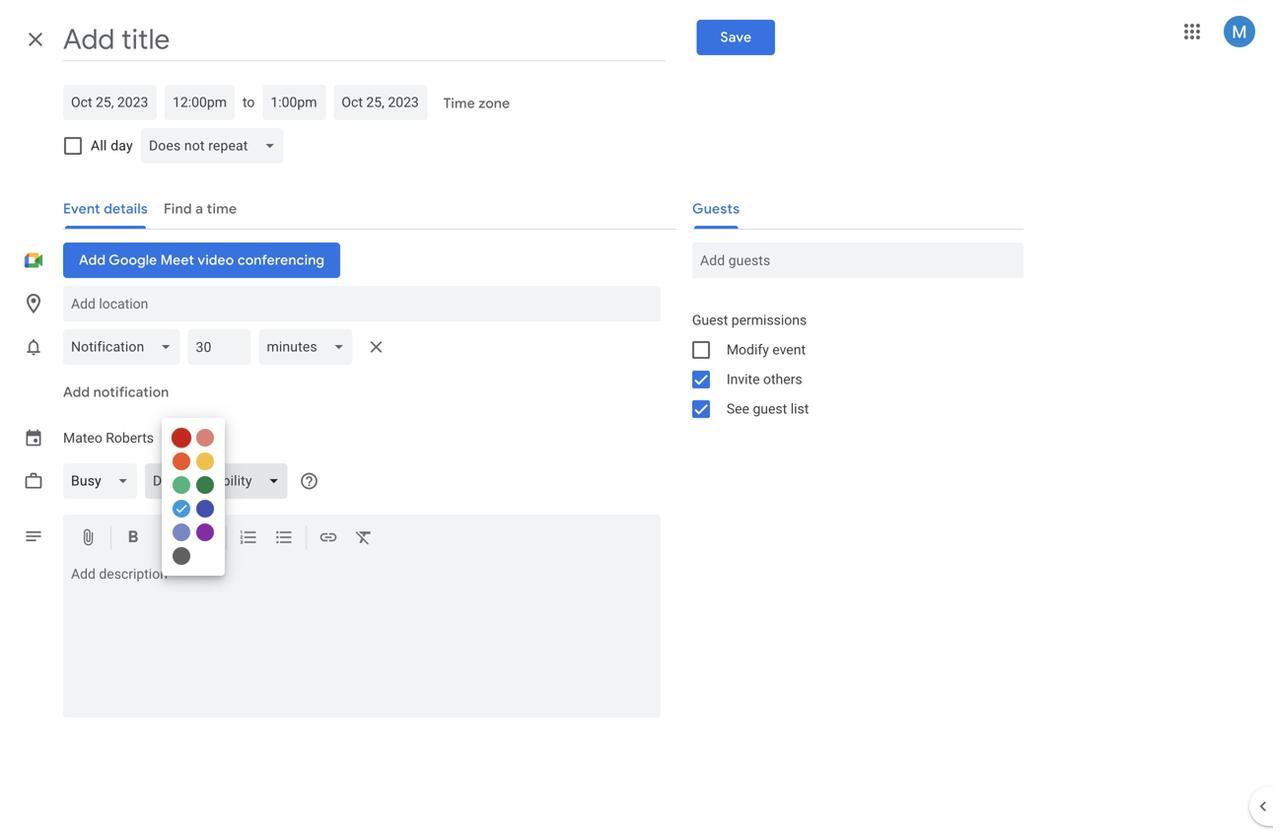 Task type: locate. For each thing, give the bounding box(es) containing it.
list
[[791, 401, 809, 417]]

tangerine, set event color menu item
[[173, 453, 190, 470]]

zone
[[478, 95, 510, 112]]

save
[[720, 29, 751, 46]]

guest
[[692, 312, 728, 328]]

permissions
[[731, 312, 807, 328]]

group
[[676, 306, 1023, 424]]

Title text field
[[63, 18, 665, 61]]

Minutes in advance for notification number field
[[196, 329, 243, 365]]

notification
[[93, 384, 169, 401]]

graphite, set event color menu item
[[173, 547, 190, 565]]

group containing guest permissions
[[676, 306, 1023, 424]]

time zone button
[[435, 86, 518, 121]]

Guests text field
[[700, 243, 1016, 278]]

underline image
[[194, 528, 214, 551]]

see
[[727, 401, 749, 417]]

bold image
[[123, 528, 143, 551]]

modify event
[[727, 342, 806, 358]]

Start time text field
[[173, 91, 227, 114]]

others
[[763, 371, 802, 388]]

End date text field
[[342, 91, 420, 114]]

bulleted list image
[[274, 528, 294, 551]]

mateo
[[63, 430, 102, 446]]

time zone
[[443, 95, 510, 112]]

tomato, set event color menu item
[[172, 428, 191, 448]]

remove formatting image
[[354, 528, 374, 551]]

guest permissions
[[692, 312, 807, 328]]

None field
[[141, 128, 291, 164], [63, 329, 188, 365], [259, 329, 361, 365], [63, 463, 145, 499], [145, 463, 295, 499], [141, 128, 291, 164], [63, 329, 188, 365], [259, 329, 361, 365], [63, 463, 145, 499], [145, 463, 295, 499]]



Task type: describe. For each thing, give the bounding box(es) containing it.
invite
[[727, 371, 760, 388]]

add notification
[[63, 384, 169, 401]]

insert link image
[[319, 528, 338, 551]]

basil, set event color menu item
[[196, 476, 214, 494]]

lavender, set event color menu item
[[173, 524, 190, 541]]

italic image
[[159, 528, 178, 551]]

event
[[772, 342, 806, 358]]

see guest list
[[727, 401, 809, 417]]

time
[[443, 95, 475, 112]]

save button
[[697, 20, 775, 55]]

peacock, set event color menu item
[[173, 500, 190, 518]]

Description text field
[[63, 566, 661, 714]]

grape, set event color menu item
[[196, 524, 214, 541]]

all
[[91, 138, 107, 154]]

all day
[[91, 138, 133, 154]]

to
[[243, 94, 255, 110]]

guest
[[753, 401, 787, 417]]

add notification button
[[55, 369, 177, 416]]

add
[[63, 384, 90, 401]]

numbered list image
[[239, 528, 258, 551]]

Location text field
[[71, 286, 653, 321]]

End time text field
[[271, 91, 318, 114]]

mateo roberts
[[63, 430, 154, 446]]

sage, set event color menu item
[[173, 476, 190, 494]]

blueberry, set event color menu item
[[196, 500, 214, 518]]

invite others
[[727, 371, 802, 388]]

30 minutes before element
[[63, 325, 392, 369]]

day
[[111, 138, 133, 154]]

formatting options toolbar
[[63, 515, 661, 563]]

Start date text field
[[71, 91, 149, 114]]

modify
[[727, 342, 769, 358]]

flamingo, set event color menu item
[[196, 429, 214, 447]]

roberts
[[106, 430, 154, 446]]

banana, set event color menu item
[[196, 453, 214, 470]]



Task type: vqa. For each thing, say whether or not it's contained in the screenshot.
TIME ZONE
yes



